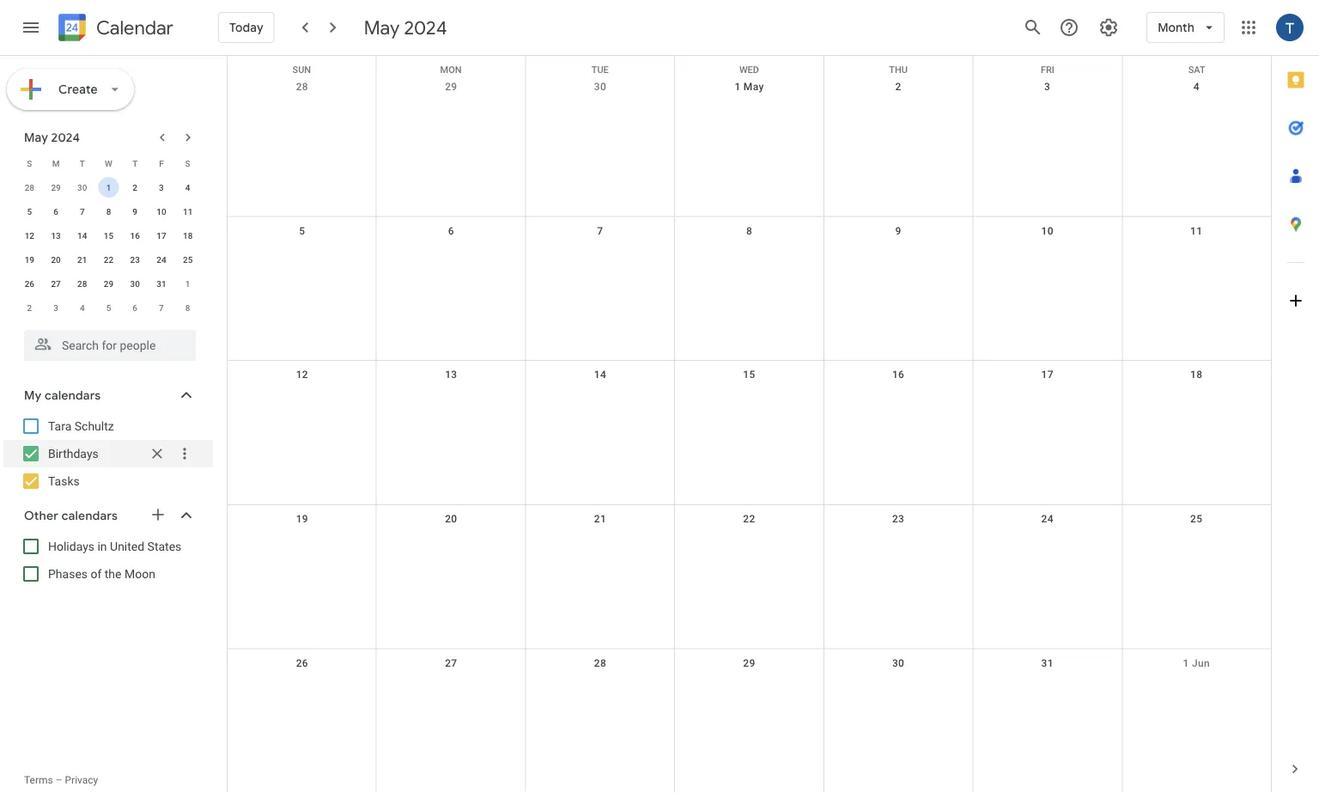 Task type: locate. For each thing, give the bounding box(es) containing it.
1 vertical spatial 7
[[598, 225, 604, 237]]

1 vertical spatial 23
[[893, 513, 905, 525]]

1 horizontal spatial 19
[[296, 513, 308, 525]]

2 horizontal spatial 5
[[299, 225, 305, 237]]

may
[[364, 15, 400, 40], [744, 81, 764, 93], [24, 130, 48, 145]]

17 element
[[151, 225, 172, 246]]

26 for 1
[[25, 278, 34, 289]]

1 horizontal spatial 13
[[445, 369, 458, 381]]

1 vertical spatial 20
[[445, 513, 458, 525]]

18 element
[[178, 225, 198, 246]]

17
[[157, 230, 166, 241], [1042, 369, 1054, 381]]

0 horizontal spatial 21
[[77, 254, 87, 265]]

1 horizontal spatial 27
[[445, 657, 458, 669]]

calendars up tara schultz
[[45, 388, 101, 403]]

1 horizontal spatial 11
[[1191, 225, 1203, 237]]

2 horizontal spatial 2
[[896, 81, 902, 93]]

may 2024 up mon
[[364, 15, 447, 40]]

1 left jun at the bottom right of the page
[[1184, 657, 1190, 669]]

9 inside may 2024 grid
[[133, 206, 138, 217]]

1 horizontal spatial 26
[[296, 657, 308, 669]]

0 horizontal spatial 11
[[183, 206, 193, 217]]

27 inside 27 element
[[51, 278, 61, 289]]

sun
[[293, 64, 311, 75]]

7 for sun
[[598, 225, 604, 237]]

2 horizontal spatial 7
[[598, 225, 604, 237]]

21 element
[[72, 249, 93, 270]]

31 inside grid
[[1042, 657, 1054, 669]]

14 inside may 2024 grid
[[77, 230, 87, 241]]

24 element
[[151, 249, 172, 270]]

may 2024 up m
[[24, 130, 80, 145]]

23
[[130, 254, 140, 265], [893, 513, 905, 525]]

5
[[27, 206, 32, 217], [299, 225, 305, 237], [106, 302, 111, 313]]

0 horizontal spatial 3
[[53, 302, 58, 313]]

4
[[1194, 81, 1200, 93], [185, 182, 190, 192], [80, 302, 85, 313]]

15
[[104, 230, 114, 241], [744, 369, 756, 381]]

4 down sat at right top
[[1194, 81, 1200, 93]]

1 horizontal spatial 5
[[106, 302, 111, 313]]

2024 up m
[[51, 130, 80, 145]]

1 down w
[[106, 182, 111, 192]]

1 horizontal spatial 7
[[159, 302, 164, 313]]

22
[[104, 254, 114, 265], [744, 513, 756, 525]]

27 inside grid
[[445, 657, 458, 669]]

1 vertical spatial 9
[[896, 225, 902, 237]]

0 horizontal spatial 18
[[183, 230, 193, 241]]

tara schultz
[[48, 419, 114, 433]]

11 for may 2024
[[183, 206, 193, 217]]

1 horizontal spatial 15
[[744, 369, 756, 381]]

0 vertical spatial 7
[[80, 206, 85, 217]]

20 inside grid
[[445, 513, 458, 525]]

21 inside grid
[[595, 513, 607, 525]]

2 horizontal spatial 6
[[448, 225, 455, 237]]

1 vertical spatial 2
[[133, 182, 138, 192]]

10 for may 2024
[[157, 206, 166, 217]]

0 horizontal spatial 17
[[157, 230, 166, 241]]

31 for 1 jun
[[1042, 657, 1054, 669]]

calendar
[[96, 16, 173, 40]]

2 t from the left
[[132, 158, 138, 168]]

calendars for other calendars
[[62, 508, 118, 523]]

30
[[595, 81, 607, 93], [77, 182, 87, 192], [130, 278, 140, 289], [893, 657, 905, 669]]

1 down wed
[[735, 81, 741, 93]]

21 inside may 2024 grid
[[77, 254, 87, 265]]

0 horizontal spatial 2024
[[51, 130, 80, 145]]

0 vertical spatial 21
[[77, 254, 87, 265]]

0 vertical spatial 9
[[133, 206, 138, 217]]

1 horizontal spatial 8
[[185, 302, 190, 313]]

other calendars
[[24, 508, 118, 523]]

1 horizontal spatial 6
[[133, 302, 138, 313]]

4 up 11 element
[[185, 182, 190, 192]]

31
[[157, 278, 166, 289], [1042, 657, 1054, 669]]

row group
[[16, 175, 201, 320]]

1 horizontal spatial 20
[[445, 513, 458, 525]]

11
[[183, 206, 193, 217], [1191, 225, 1203, 237]]

1 vertical spatial 11
[[1191, 225, 1203, 237]]

10 for sun
[[1042, 225, 1054, 237]]

2 vertical spatial may
[[24, 130, 48, 145]]

create button
[[7, 69, 134, 110]]

25 element
[[178, 249, 198, 270]]

5 inside grid
[[299, 225, 305, 237]]

grid
[[227, 56, 1272, 793]]

s right f
[[185, 158, 190, 168]]

1 vertical spatial may
[[744, 81, 764, 93]]

s
[[27, 158, 32, 168], [185, 158, 190, 168]]

1 horizontal spatial 17
[[1042, 369, 1054, 381]]

1
[[735, 81, 741, 93], [106, 182, 111, 192], [185, 278, 190, 289], [1184, 657, 1190, 669]]

28 april element
[[19, 177, 40, 198]]

may 2024
[[364, 15, 447, 40], [24, 130, 80, 145]]

13
[[51, 230, 61, 241], [445, 369, 458, 381]]

14
[[77, 230, 87, 241], [595, 369, 607, 381]]

6
[[53, 206, 58, 217], [448, 225, 455, 237], [133, 302, 138, 313]]

7 inside row
[[159, 302, 164, 313]]

1 vertical spatial 18
[[1191, 369, 1203, 381]]

18
[[183, 230, 193, 241], [1191, 369, 1203, 381]]

0 vertical spatial 18
[[183, 230, 193, 241]]

4 down '28' element
[[80, 302, 85, 313]]

17 inside may 2024 grid
[[157, 230, 166, 241]]

0 horizontal spatial 26
[[25, 278, 34, 289]]

10
[[157, 206, 166, 217], [1042, 225, 1054, 237]]

1 horizontal spatial s
[[185, 158, 190, 168]]

7
[[80, 206, 85, 217], [598, 225, 604, 237], [159, 302, 164, 313]]

0 vertical spatial 25
[[183, 254, 193, 265]]

0 vertical spatial 23
[[130, 254, 140, 265]]

1 horizontal spatial 22
[[744, 513, 756, 525]]

1 horizontal spatial 3
[[159, 182, 164, 192]]

3
[[1045, 81, 1051, 93], [159, 182, 164, 192], [53, 302, 58, 313]]

1 vertical spatial 5
[[299, 225, 305, 237]]

the
[[105, 567, 122, 581]]

3 down f
[[159, 182, 164, 192]]

settings menu image
[[1099, 17, 1120, 38]]

privacy link
[[65, 774, 98, 786]]

1 horizontal spatial 16
[[893, 369, 905, 381]]

8 for may 2024
[[106, 206, 111, 217]]

0 horizontal spatial 12
[[25, 230, 34, 241]]

28 element
[[72, 273, 93, 294]]

25 inside grid
[[1191, 513, 1203, 525]]

1 vertical spatial 25
[[1191, 513, 1203, 525]]

1 horizontal spatial 10
[[1042, 225, 1054, 237]]

tab list
[[1273, 56, 1320, 745]]

19
[[25, 254, 34, 265], [296, 513, 308, 525]]

31 inside may 2024 grid
[[157, 278, 166, 289]]

1 vertical spatial 26
[[296, 657, 308, 669]]

31 element
[[151, 273, 172, 294]]

9
[[133, 206, 138, 217], [896, 225, 902, 237]]

other
[[24, 508, 59, 523]]

1 horizontal spatial 24
[[1042, 513, 1054, 525]]

of
[[91, 567, 102, 581]]

28
[[296, 81, 308, 93], [25, 182, 34, 192], [77, 278, 87, 289], [595, 657, 607, 669]]

0 vertical spatial 5
[[27, 206, 32, 217]]

2 inside row
[[27, 302, 32, 313]]

1 vertical spatial 27
[[445, 657, 458, 669]]

2 horizontal spatial 8
[[747, 225, 753, 237]]

16 inside 16 element
[[130, 230, 140, 241]]

1 vertical spatial 22
[[744, 513, 756, 525]]

f
[[159, 158, 164, 168]]

my
[[24, 388, 42, 403]]

24 inside grid
[[157, 254, 166, 265]]

3 down fri
[[1045, 81, 1051, 93]]

26 inside may 2024 grid
[[25, 278, 34, 289]]

t left f
[[132, 158, 138, 168]]

9 inside grid
[[896, 225, 902, 237]]

11 inside may 2024 grid
[[183, 206, 193, 217]]

8 inside grid
[[747, 225, 753, 237]]

22 element
[[98, 249, 119, 270]]

tasks
[[48, 474, 80, 488]]

0 horizontal spatial 7
[[80, 206, 85, 217]]

12
[[25, 230, 34, 241], [296, 369, 308, 381]]

1 horizontal spatial 23
[[893, 513, 905, 525]]

1 horizontal spatial 12
[[296, 369, 308, 381]]

1 vertical spatial calendars
[[62, 508, 118, 523]]

1 cell
[[96, 175, 122, 199]]

t up the '30 april' element
[[80, 158, 85, 168]]

16
[[130, 230, 140, 241], [893, 369, 905, 381]]

s up 28 april element
[[27, 158, 32, 168]]

0 vertical spatial 8
[[106, 206, 111, 217]]

0 vertical spatial 31
[[157, 278, 166, 289]]

2 horizontal spatial may
[[744, 81, 764, 93]]

0 horizontal spatial 4
[[80, 302, 85, 313]]

0 vertical spatial 2
[[896, 81, 902, 93]]

t
[[80, 158, 85, 168], [132, 158, 138, 168]]

1 t from the left
[[80, 158, 85, 168]]

10 inside 10 element
[[157, 206, 166, 217]]

2 vertical spatial 8
[[185, 302, 190, 313]]

20 inside grid
[[51, 254, 61, 265]]

2 vertical spatial 5
[[106, 302, 111, 313]]

0 vertical spatial 14
[[77, 230, 87, 241]]

today button
[[218, 7, 275, 48]]

0 vertical spatial 2024
[[404, 15, 447, 40]]

row
[[228, 56, 1272, 75], [228, 73, 1272, 217], [16, 151, 201, 175], [16, 175, 201, 199], [16, 199, 201, 223], [228, 217, 1272, 361], [16, 223, 201, 247], [16, 247, 201, 272], [16, 272, 201, 296], [16, 296, 201, 320], [228, 361, 1272, 505], [228, 505, 1272, 649], [228, 649, 1272, 793]]

1 vertical spatial 21
[[595, 513, 607, 525]]

29
[[445, 81, 458, 93], [51, 182, 61, 192], [104, 278, 114, 289], [744, 657, 756, 669]]

0 horizontal spatial t
[[80, 158, 85, 168]]

0 vertical spatial 19
[[25, 254, 34, 265]]

wed
[[740, 64, 760, 75]]

2 down thu
[[896, 81, 902, 93]]

0 horizontal spatial 24
[[157, 254, 166, 265]]

22 inside grid
[[744, 513, 756, 525]]

row containing 2
[[16, 296, 201, 320]]

14 inside grid
[[595, 369, 607, 381]]

2024
[[404, 15, 447, 40], [51, 130, 80, 145]]

8
[[106, 206, 111, 217], [747, 225, 753, 237], [185, 302, 190, 313]]

calendars
[[45, 388, 101, 403], [62, 508, 118, 523]]

1 vertical spatial may 2024
[[24, 130, 80, 145]]

row containing s
[[16, 151, 201, 175]]

tue
[[592, 64, 609, 75]]

1 horizontal spatial 2024
[[404, 15, 447, 40]]

27 for 1
[[51, 278, 61, 289]]

20
[[51, 254, 61, 265], [445, 513, 458, 525]]

24
[[157, 254, 166, 265], [1042, 513, 1054, 525]]

0 vertical spatial 17
[[157, 230, 166, 241]]

1 vertical spatial 17
[[1042, 369, 1054, 381]]

26 element
[[19, 273, 40, 294]]

25
[[183, 254, 193, 265], [1191, 513, 1203, 525]]

0 horizontal spatial 5
[[27, 206, 32, 217]]

26 for 1 jun
[[296, 657, 308, 669]]

0 horizontal spatial 10
[[157, 206, 166, 217]]

1 vertical spatial 8
[[747, 225, 753, 237]]

1 vertical spatial 6
[[448, 225, 455, 237]]

6 inside grid
[[448, 225, 455, 237]]

birthdays
[[48, 446, 99, 461]]

calendar element
[[55, 10, 173, 48]]

1 horizontal spatial 2
[[133, 182, 138, 192]]

27
[[51, 278, 61, 289], [445, 657, 458, 669]]

grid containing 28
[[227, 56, 1272, 793]]

1 june element
[[178, 273, 198, 294]]

8 for sun
[[747, 225, 753, 237]]

16 element
[[125, 225, 145, 246]]

0 horizontal spatial s
[[27, 158, 32, 168]]

1 down the 25 element
[[185, 278, 190, 289]]

26
[[25, 278, 34, 289], [296, 657, 308, 669]]

15 element
[[98, 225, 119, 246]]

1 horizontal spatial 14
[[595, 369, 607, 381]]

birthdays list item
[[3, 440, 213, 467]]

0 horizontal spatial 15
[[104, 230, 114, 241]]

4 june element
[[72, 297, 93, 318]]

3 inside row
[[53, 302, 58, 313]]

21
[[77, 254, 87, 265], [595, 513, 607, 525]]

0 horizontal spatial 13
[[51, 230, 61, 241]]

2024 up mon
[[404, 15, 447, 40]]

2 down 26 element
[[27, 302, 32, 313]]

thu
[[890, 64, 908, 75]]

0 horizontal spatial 31
[[157, 278, 166, 289]]

None search field
[[0, 323, 213, 361]]

2 horizontal spatial 4
[[1194, 81, 1200, 93]]

1 horizontal spatial 21
[[595, 513, 607, 525]]

2
[[896, 81, 902, 93], [133, 182, 138, 192], [27, 302, 32, 313]]

0 horizontal spatial 23
[[130, 254, 140, 265]]

7 inside grid
[[598, 225, 604, 237]]

1 vertical spatial 10
[[1042, 225, 1054, 237]]

9 for sun
[[896, 225, 902, 237]]

0 vertical spatial 27
[[51, 278, 61, 289]]

0 vertical spatial 22
[[104, 254, 114, 265]]

0 horizontal spatial 8
[[106, 206, 111, 217]]

2 right 1 cell
[[133, 182, 138, 192]]

privacy
[[65, 774, 98, 786]]

0 horizontal spatial 25
[[183, 254, 193, 265]]

0 vertical spatial 3
[[1045, 81, 1051, 93]]

0 vertical spatial 13
[[51, 230, 61, 241]]

jun
[[1193, 657, 1211, 669]]

calendars up in
[[62, 508, 118, 523]]

0 vertical spatial 16
[[130, 230, 140, 241]]

3 down 27 element
[[53, 302, 58, 313]]

sat
[[1189, 64, 1206, 75]]

23 inside grid
[[893, 513, 905, 525]]

other calendars button
[[3, 502, 213, 529]]

1 horizontal spatial t
[[132, 158, 138, 168]]



Task type: describe. For each thing, give the bounding box(es) containing it.
0 horizontal spatial may 2024
[[24, 130, 80, 145]]

5 for sun
[[299, 225, 305, 237]]

19 inside may 2024 grid
[[25, 254, 34, 265]]

phases of the moon
[[48, 567, 155, 581]]

2 june element
[[19, 297, 40, 318]]

1 for 1 jun
[[1184, 657, 1190, 669]]

holidays in united states
[[48, 539, 182, 553]]

month
[[1159, 20, 1195, 35]]

9 for may 2024
[[133, 206, 138, 217]]

3 inside grid
[[1045, 81, 1051, 93]]

schultz
[[75, 419, 114, 433]]

my calendars button
[[3, 382, 213, 409]]

1 may
[[735, 81, 764, 93]]

11 element
[[178, 201, 198, 222]]

calendars for my calendars
[[45, 388, 101, 403]]

fri
[[1041, 64, 1055, 75]]

29 inside "element"
[[104, 278, 114, 289]]

create
[[58, 82, 98, 97]]

8 inside row
[[185, 302, 190, 313]]

15 inside grid
[[744, 369, 756, 381]]

my calendars
[[24, 388, 101, 403]]

row group containing 28
[[16, 175, 201, 320]]

4 inside 4 june element
[[80, 302, 85, 313]]

phases
[[48, 567, 88, 581]]

6 for sun
[[448, 225, 455, 237]]

11 for sun
[[1191, 225, 1203, 237]]

row containing sun
[[228, 56, 1272, 75]]

1 inside cell
[[106, 182, 111, 192]]

15 inside may 2024 grid
[[104, 230, 114, 241]]

mon
[[440, 64, 462, 75]]

0 vertical spatial may 2024
[[364, 15, 447, 40]]

19 inside grid
[[296, 513, 308, 525]]

1 for 1 may
[[735, 81, 741, 93]]

united
[[110, 539, 145, 553]]

5 for may 2024
[[27, 206, 32, 217]]

4 inside grid
[[1194, 81, 1200, 93]]

25 inside may 2024 grid
[[183, 254, 193, 265]]

my calendars list
[[3, 412, 213, 495]]

5 june element
[[98, 297, 119, 318]]

1 horizontal spatial may
[[364, 15, 400, 40]]

calendar heading
[[93, 16, 173, 40]]

1 vertical spatial 3
[[159, 182, 164, 192]]

18 inside may 2024 grid
[[183, 230, 193, 241]]

w
[[105, 158, 112, 168]]

7 june element
[[151, 297, 172, 318]]

12 inside may 2024 grid
[[25, 230, 34, 241]]

5 inside "5 june" element
[[106, 302, 111, 313]]

1 s from the left
[[27, 158, 32, 168]]

29 april element
[[46, 177, 66, 198]]

18 inside grid
[[1191, 369, 1203, 381]]

1 jun
[[1184, 657, 1211, 669]]

27 element
[[46, 273, 66, 294]]

in
[[98, 539, 107, 553]]

2 s from the left
[[185, 158, 190, 168]]

Search for people text field
[[34, 330, 186, 361]]

6 inside row
[[133, 302, 138, 313]]

19 element
[[19, 249, 40, 270]]

other calendars list
[[3, 533, 213, 588]]

today
[[229, 20, 264, 35]]

30 element
[[125, 273, 145, 294]]

–
[[56, 774, 62, 786]]

0 horizontal spatial may
[[24, 130, 48, 145]]

tara
[[48, 419, 72, 433]]

main drawer image
[[21, 17, 41, 38]]

27 for 1 jun
[[445, 657, 458, 669]]

30 april element
[[72, 177, 93, 198]]

1 vertical spatial 4
[[185, 182, 190, 192]]

7 for may 2024
[[80, 206, 85, 217]]

m
[[52, 158, 60, 168]]

terms – privacy
[[24, 774, 98, 786]]

23 inside may 2024 grid
[[130, 254, 140, 265]]

8 june element
[[178, 297, 198, 318]]

terms
[[24, 774, 53, 786]]

add other calendars image
[[150, 506, 167, 523]]

1 for 1 june element
[[185, 278, 190, 289]]

13 inside grid
[[445, 369, 458, 381]]

terms link
[[24, 774, 53, 786]]

3 june element
[[46, 297, 66, 318]]

2 inside grid
[[896, 81, 902, 93]]

6 for may 2024
[[53, 206, 58, 217]]

20 element
[[46, 249, 66, 270]]

holidays
[[48, 539, 95, 553]]

14 element
[[72, 225, 93, 246]]

31 for 1
[[157, 278, 166, 289]]

13 element
[[46, 225, 66, 246]]

12 inside grid
[[296, 369, 308, 381]]

13 inside 'element'
[[51, 230, 61, 241]]

moon
[[125, 567, 155, 581]]

may 2024 grid
[[16, 151, 201, 320]]

6 june element
[[125, 297, 145, 318]]

12 element
[[19, 225, 40, 246]]

states
[[147, 539, 182, 553]]

month button
[[1147, 7, 1225, 48]]

22 inside may 2024 grid
[[104, 254, 114, 265]]

1 vertical spatial 16
[[893, 369, 905, 381]]

24 inside grid
[[1042, 513, 1054, 525]]

23 element
[[125, 249, 145, 270]]

10 element
[[151, 201, 172, 222]]

29 element
[[98, 273, 119, 294]]



Task type: vqa. For each thing, say whether or not it's contained in the screenshot.


